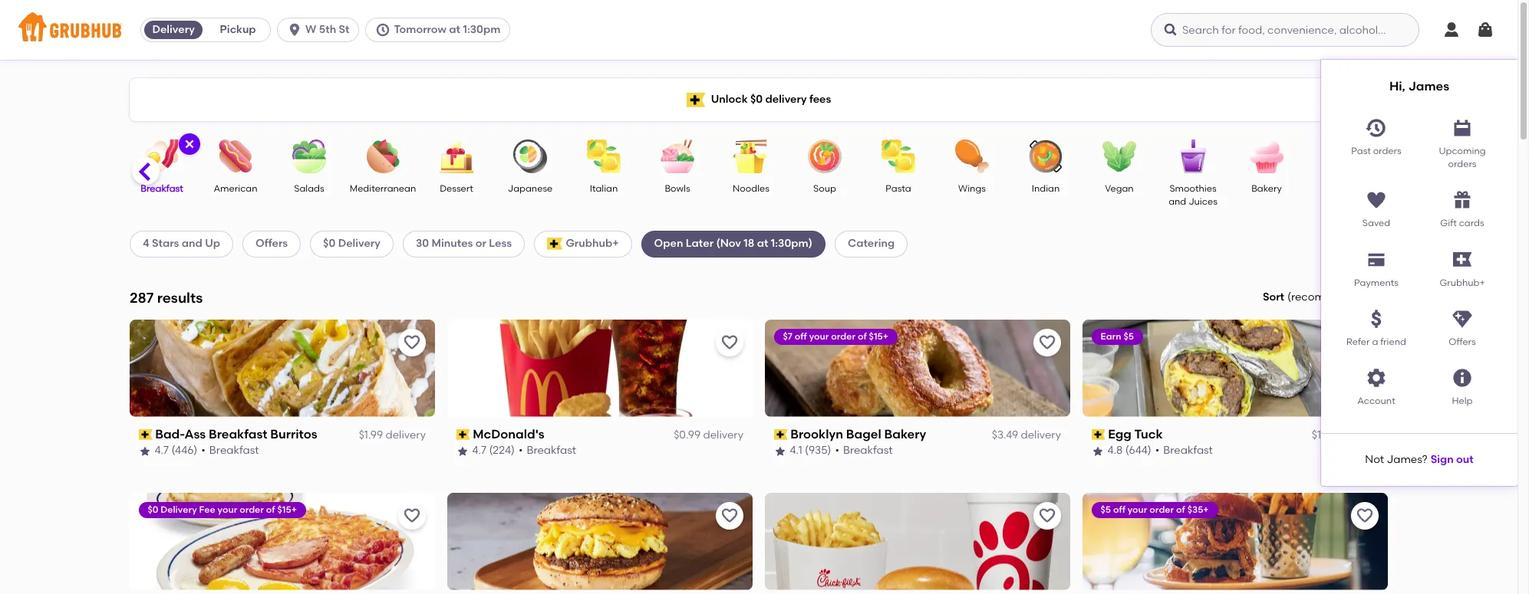 Task type: vqa. For each thing, say whether or not it's contained in the screenshot.
bottom Offers
yes



Task type: describe. For each thing, give the bounding box(es) containing it.
hi, james
[[1389, 79, 1449, 94]]

287 results
[[130, 289, 203, 307]]

upcoming orders
[[1439, 145, 1486, 170]]

delivery for bad-ass breakfast burritos
[[386, 429, 426, 442]]

tomorrow
[[394, 23, 447, 36]]

0 horizontal spatial offers
[[256, 237, 288, 250]]

later
[[686, 237, 714, 250]]

account
[[1357, 396, 1395, 407]]

upcoming
[[1439, 145, 1486, 156]]

japanese
[[508, 183, 553, 194]]

upcoming orders link
[[1419, 111, 1505, 171]]

egg
[[1108, 427, 1132, 442]]

fees
[[809, 93, 831, 106]]

svg image left american image
[[183, 138, 196, 150]]

dessert image
[[430, 140, 483, 173]]

svg image for help
[[1452, 368, 1473, 389]]

0 horizontal spatial order
[[240, 505, 264, 515]]

payments link
[[1334, 243, 1419, 290]]

brooklyn
[[791, 427, 844, 442]]

svg image for gift cards
[[1452, 190, 1473, 211]]

burritos
[[271, 427, 318, 442]]

payments
[[1354, 278, 1399, 288]]

tomorrow at 1:30pm
[[394, 23, 500, 36]]

soup image
[[798, 140, 852, 173]]

(
[[1287, 291, 1291, 304]]

Search for food, convenience, alcohol... search field
[[1151, 13, 1419, 47]]

1:30pm)
[[771, 237, 812, 250]]

subscription pass image for bad-ass breakfast burritos
[[139, 430, 152, 440]]

wings image
[[945, 140, 999, 173]]

$3.49 delivery
[[992, 429, 1061, 442]]

vegetarian image
[[1387, 140, 1441, 173]]

bagel
[[847, 427, 882, 442]]

refer
[[1347, 337, 1370, 348]]

breakfast for bad-ass breakfast burritos
[[210, 445, 259, 458]]

star icon image for brooklyn bagel bakery
[[774, 445, 786, 458]]

subscription pass image for mcdonald's
[[457, 430, 470, 440]]

save this restaurant image for bad-ass breakfast burritos
[[403, 334, 421, 352]]

brooklyn bagel bakery
[[791, 427, 927, 442]]

0 horizontal spatial $15+
[[278, 505, 297, 515]]

0 horizontal spatial your
[[218, 505, 238, 515]]

off for $5
[[1114, 505, 1126, 515]]

vegan image
[[1093, 140, 1146, 173]]

smoothies
[[1170, 183, 1217, 194]]

help button
[[1419, 362, 1505, 409]]

earn
[[1101, 331, 1122, 342]]

delivery for egg tuck
[[1338, 429, 1379, 442]]

18
[[744, 237, 755, 250]]

order for $7 off your order of $15+
[[832, 331, 856, 342]]

star icon image for egg tuck
[[1092, 445, 1104, 458]]

american image
[[209, 140, 262, 173]]

• for bad-ass breakfast burritos
[[202, 445, 206, 458]]

4.1 (935)
[[790, 445, 832, 458]]

italian image
[[577, 140, 631, 173]]

gift cards link
[[1419, 184, 1505, 231]]

egg tuck
[[1108, 427, 1163, 442]]

mediterranean image
[[356, 140, 410, 173]]

4 stars and up
[[143, 237, 220, 250]]

w 5th st
[[305, 23, 349, 36]]

pickup
[[220, 23, 256, 36]]

(446)
[[172, 445, 198, 458]]

0 vertical spatial $5
[[1124, 331, 1134, 342]]

• for mcdonald's
[[519, 445, 523, 458]]

earn $5
[[1101, 331, 1134, 342]]

30 minutes or less
[[416, 237, 512, 250]]

subscription pass image for brooklyn bagel bakery
[[774, 430, 788, 440]]

smoothies and juices image
[[1166, 140, 1220, 173]]

(935)
[[805, 445, 832, 458]]

catering
[[848, 237, 895, 250]]

0 horizontal spatial bakery
[[885, 427, 927, 442]]

$0 delivery
[[323, 237, 381, 250]]

recommended
[[1291, 291, 1369, 304]]

past
[[1351, 145, 1371, 156]]

home restaurant logo image
[[1083, 493, 1388, 591]]

287
[[130, 289, 154, 307]]

results
[[157, 289, 203, 307]]

• for brooklyn bagel bakery
[[835, 445, 840, 458]]

smoothies and juices
[[1169, 183, 1218, 207]]

sort ( recommended
[[1263, 291, 1369, 304]]

grubhub+ for grubhub plus flag logo inside the grubhub+ button
[[1440, 278, 1485, 288]]

delivery left the fees
[[765, 93, 807, 106]]

2 horizontal spatial save this restaurant image
[[1356, 507, 1374, 525]]

fee
[[200, 505, 216, 515]]

breakfast image
[[135, 140, 189, 173]]

svg image for offers
[[1452, 309, 1473, 330]]

friend
[[1380, 337, 1406, 348]]

bowls
[[665, 183, 690, 194]]

0 vertical spatial grubhub plus flag logo image
[[686, 92, 705, 107]]

at inside button
[[449, 23, 460, 36]]

saved link
[[1334, 184, 1419, 231]]

cards
[[1459, 218, 1484, 229]]

(224)
[[489, 445, 515, 458]]

svg image up hi, james
[[1442, 21, 1461, 39]]

save this restaurant image for earn $5
[[1356, 334, 1374, 352]]

• breakfast for bad-ass breakfast burritos
[[202, 445, 259, 458]]

(nov
[[716, 237, 741, 250]]

1 vertical spatial $5
[[1101, 505, 1111, 515]]

vegan
[[1105, 183, 1134, 194]]

?
[[1422, 453, 1428, 466]]

refer a friend button
[[1334, 302, 1419, 349]]

orders for past orders
[[1373, 145, 1402, 156]]

4.8 (644)
[[1108, 445, 1152, 458]]

bakery image
[[1240, 140, 1294, 173]]

past orders link
[[1334, 111, 1419, 171]]

delivery for $0 delivery
[[338, 237, 381, 250]]

$0 for $0 delivery fee your order of $15+
[[148, 505, 159, 515]]

wings
[[958, 183, 986, 194]]

$3.49
[[992, 429, 1018, 442]]

mcdonald's logo image
[[447, 320, 753, 417]]

bad-
[[156, 427, 185, 442]]

none field containing sort
[[1263, 290, 1388, 306]]

your for $5
[[1128, 505, 1148, 515]]

bad-ass breakfast burritos logo image
[[130, 320, 435, 417]]

dessert
[[440, 183, 473, 194]]

ass
[[185, 427, 206, 442]]

$1.49 delivery
[[1312, 429, 1379, 442]]

svg image for upcoming orders
[[1452, 117, 1473, 139]]

svg image for saved
[[1366, 190, 1387, 211]]



Task type: locate. For each thing, give the bounding box(es) containing it.
order right fee
[[240, 505, 264, 515]]

2 horizontal spatial $0
[[750, 93, 763, 106]]

delivery up not
[[1338, 429, 1379, 442]]

breakfast right (644)
[[1164, 445, 1213, 458]]

your for $7
[[810, 331, 829, 342]]

• breakfast for mcdonald's
[[519, 445, 577, 458]]

noodles
[[733, 183, 769, 194]]

egg tuck logo image
[[1083, 320, 1388, 417]]

1 subscription pass image from the left
[[139, 430, 152, 440]]

2 4.7 from the left
[[473, 445, 487, 458]]

2 star icon image from the left
[[457, 445, 469, 458]]

delivery for mcdonald's
[[703, 429, 743, 442]]

juices
[[1189, 197, 1218, 207]]

indian image
[[1019, 140, 1073, 173]]

of right $7
[[858, 331, 867, 342]]

soup
[[813, 183, 836, 194]]

grubhub+ for middle grubhub plus flag logo
[[566, 237, 619, 250]]

1 4.7 from the left
[[155, 445, 169, 458]]

of for $7 off your order of $15+
[[858, 331, 867, 342]]

svg image up refer a friend at the bottom
[[1366, 309, 1387, 330]]

grubhub plus flag logo image
[[686, 92, 705, 107], [547, 238, 563, 250], [1453, 253, 1472, 267]]

tomorrow at 1:30pm button
[[366, 18, 517, 42]]

of
[[858, 331, 867, 342], [266, 505, 276, 515], [1177, 505, 1186, 515]]

0 horizontal spatial 4.7
[[155, 445, 169, 458]]

order left $35+
[[1150, 505, 1174, 515]]

• right (224)
[[519, 445, 523, 458]]

delivery
[[765, 93, 807, 106], [386, 429, 426, 442], [703, 429, 743, 442], [1021, 429, 1061, 442], [1338, 429, 1379, 442]]

grubhub+ down italian
[[566, 237, 619, 250]]

svg image down grubhub+ button
[[1452, 309, 1473, 330]]

not
[[1365, 453, 1384, 466]]

delivery left pickup at the top of the page
[[152, 23, 195, 36]]

save this restaurant image for $0 delivery fee your order of $15+
[[403, 507, 421, 525]]

$5 down 4.8 on the right
[[1101, 505, 1111, 515]]

james for not
[[1387, 453, 1422, 466]]

salads
[[294, 183, 324, 194]]

$0 for $0 delivery
[[323, 237, 336, 250]]

past orders
[[1351, 145, 1402, 156]]

•
[[202, 445, 206, 458], [519, 445, 523, 458], [835, 445, 840, 458], [1156, 445, 1160, 458]]

0 horizontal spatial grubhub+
[[566, 237, 619, 250]]

1 horizontal spatial 4.7
[[473, 445, 487, 458]]

grubhub+ up offers link at bottom right
[[1440, 278, 1485, 288]]

delivery left fee
[[161, 505, 197, 515]]

1 horizontal spatial orders
[[1448, 159, 1477, 170]]

hatch house logo image
[[447, 493, 753, 591]]

0 horizontal spatial at
[[449, 23, 460, 36]]

breakfast down breakfast image
[[141, 183, 183, 194]]

delivery right $1.99
[[386, 429, 426, 442]]

offers right up
[[256, 237, 288, 250]]

your
[[810, 331, 829, 342], [218, 505, 238, 515], [1128, 505, 1148, 515]]

your right fee
[[218, 505, 238, 515]]

svg image
[[1442, 21, 1461, 39], [287, 22, 302, 38], [376, 22, 391, 38], [1452, 117, 1473, 139], [183, 138, 196, 150], [1366, 190, 1387, 211], [1366, 249, 1387, 271], [1366, 309, 1387, 330], [1452, 309, 1473, 330]]

james right hi,
[[1408, 79, 1449, 94]]

2 horizontal spatial order
[[1150, 505, 1174, 515]]

grubhub plus flag logo image right less
[[547, 238, 563, 250]]

0 horizontal spatial of
[[266, 505, 276, 515]]

orders inside past orders link
[[1373, 145, 1402, 156]]

2 horizontal spatial grubhub plus flag logo image
[[1453, 253, 1472, 267]]

grubhub+ inside button
[[1440, 278, 1485, 288]]

svg image inside offers link
[[1452, 309, 1473, 330]]

4 subscription pass image from the left
[[1092, 430, 1105, 440]]

$5
[[1124, 331, 1134, 342], [1101, 505, 1111, 515]]

american
[[214, 183, 257, 194]]

4 • breakfast from the left
[[1156, 445, 1213, 458]]

sort
[[1263, 291, 1284, 304]]

svg image for past orders
[[1366, 117, 1387, 139]]

• breakfast for brooklyn bagel bakery
[[835, 445, 893, 458]]

0 vertical spatial $15+
[[869, 331, 889, 342]]

and left up
[[182, 237, 202, 250]]

help
[[1452, 396, 1473, 407]]

1 vertical spatial orders
[[1448, 159, 1477, 170]]

2 vertical spatial $0
[[148, 505, 159, 515]]

2 • from the left
[[519, 445, 523, 458]]

svg image left w
[[287, 22, 302, 38]]

grubhub+
[[566, 237, 619, 250], [1440, 278, 1485, 288]]

None field
[[1263, 290, 1388, 306]]

or
[[476, 237, 486, 250]]

$0 delivery fee your order of $15+
[[148, 505, 297, 515]]

1 vertical spatial at
[[757, 237, 768, 250]]

mediterranean
[[350, 183, 416, 194]]

$7
[[783, 331, 793, 342]]

breakfast down bagel
[[844, 445, 893, 458]]

breakfast for mcdonald's
[[527, 445, 577, 458]]

orders right past
[[1373, 145, 1402, 156]]

0 vertical spatial offers
[[256, 237, 288, 250]]

not james ? sign out
[[1365, 453, 1474, 466]]

open
[[654, 237, 683, 250]]

0 horizontal spatial $0
[[148, 505, 159, 515]]

gift cards
[[1440, 218, 1484, 229]]

$1.49
[[1312, 429, 1336, 442]]

svg image for account
[[1366, 368, 1387, 389]]

0 vertical spatial delivery
[[152, 23, 195, 36]]

subscription pass image left bad- at the left bottom
[[139, 430, 152, 440]]

$1.99 delivery
[[359, 429, 426, 442]]

offers inside main navigation navigation
[[1449, 337, 1476, 348]]

minutes
[[432, 237, 473, 250]]

$15+
[[869, 331, 889, 342], [278, 505, 297, 515]]

1 star icon image from the left
[[139, 445, 151, 458]]

1 vertical spatial $0
[[323, 237, 336, 250]]

5th
[[319, 23, 336, 36]]

and inside the smoothies and juices
[[1169, 197, 1186, 207]]

sign
[[1431, 453, 1454, 466]]

off
[[795, 331, 807, 342], [1114, 505, 1126, 515]]

offers
[[256, 237, 288, 250], [1449, 337, 1476, 348]]

svg image left the tomorrow
[[376, 22, 391, 38]]

0 horizontal spatial off
[[795, 331, 807, 342]]

grubhub+ button
[[1419, 243, 1505, 290]]

0 vertical spatial grubhub+
[[566, 237, 619, 250]]

saved
[[1363, 218, 1390, 229]]

1 horizontal spatial grubhub+
[[1440, 278, 1485, 288]]

gift
[[1440, 218, 1457, 229]]

ihop logo image
[[130, 493, 435, 591]]

at left 1:30pm
[[449, 23, 460, 36]]

3 • from the left
[[835, 445, 840, 458]]

sign out button
[[1431, 446, 1474, 474]]

0 vertical spatial and
[[1169, 197, 1186, 207]]

main navigation navigation
[[0, 0, 1518, 486]]

0 vertical spatial bakery
[[1252, 183, 1282, 194]]

chick-fil-a logo image
[[765, 493, 1070, 591]]

delivery for brooklyn bagel bakery
[[1021, 429, 1061, 442]]

2 horizontal spatial your
[[1128, 505, 1148, 515]]

$0.99 delivery
[[674, 429, 743, 442]]

star icon image left 4.7 (446)
[[139, 445, 151, 458]]

your right $7
[[810, 331, 829, 342]]

1 horizontal spatial at
[[757, 237, 768, 250]]

$7 off your order of $15+
[[783, 331, 889, 342]]

svg image up upcoming
[[1452, 117, 1473, 139]]

svg image inside past orders link
[[1366, 117, 1387, 139]]

0 vertical spatial james
[[1408, 79, 1449, 94]]

james for hi,
[[1408, 79, 1449, 94]]

subscription pass image left mcdonald's
[[457, 430, 470, 440]]

of left $35+
[[1177, 505, 1186, 515]]

svg image inside account link
[[1366, 368, 1387, 389]]

svg image up saved
[[1366, 190, 1387, 211]]

breakfast down the bad-ass breakfast burritos
[[210, 445, 259, 458]]

3 star icon image from the left
[[774, 445, 786, 458]]

1 vertical spatial delivery
[[338, 237, 381, 250]]

save this restaurant image
[[1038, 334, 1057, 352], [1356, 334, 1374, 352], [403, 507, 421, 525], [720, 507, 739, 525], [1038, 507, 1057, 525]]

1 • breakfast from the left
[[202, 445, 259, 458]]

your down (644)
[[1128, 505, 1148, 515]]

pickup button
[[206, 18, 270, 42]]

$5 right earn
[[1124, 331, 1134, 342]]

grubhub plus flag logo image inside grubhub+ button
[[1453, 253, 1472, 267]]

svg image for tomorrow at 1:30pm
[[376, 22, 391, 38]]

tuck
[[1135, 427, 1163, 442]]

0 vertical spatial at
[[449, 23, 460, 36]]

out
[[1456, 453, 1474, 466]]

svg image
[[1476, 21, 1495, 39], [1163, 22, 1179, 38], [1366, 117, 1387, 139], [1452, 190, 1473, 211], [1366, 368, 1387, 389], [1452, 368, 1473, 389]]

• breakfast down the bad-ass breakfast burritos
[[202, 445, 259, 458]]

svg image inside refer a friend button
[[1366, 309, 1387, 330]]

1 horizontal spatial offers
[[1449, 337, 1476, 348]]

delivery right $0.99
[[703, 429, 743, 442]]

grubhub plus flag logo image left unlock
[[686, 92, 705, 107]]

unlock $0 delivery fees
[[711, 93, 831, 106]]

$35+
[[1188, 505, 1209, 515]]

mcdonald's
[[473, 427, 545, 442]]

delivery for $0 delivery fee your order of $15+
[[161, 505, 197, 515]]

1 horizontal spatial $5
[[1124, 331, 1134, 342]]

orders for upcoming orders
[[1448, 159, 1477, 170]]

bakery right bagel
[[885, 427, 927, 442]]

brooklyn bagel bakery logo image
[[765, 320, 1070, 417]]

breakfast for brooklyn bagel bakery
[[844, 445, 893, 458]]

order right $7
[[832, 331, 856, 342]]

1 horizontal spatial $0
[[323, 237, 336, 250]]

0 vertical spatial off
[[795, 331, 807, 342]]

4.7
[[155, 445, 169, 458], [473, 445, 487, 458]]

a
[[1372, 337, 1378, 348]]

• for egg tuck
[[1156, 445, 1160, 458]]

• breakfast
[[202, 445, 259, 458], [519, 445, 577, 458], [835, 445, 893, 458], [1156, 445, 1213, 458]]

star icon image left 4.1
[[774, 445, 786, 458]]

offers link
[[1419, 302, 1505, 349]]

star icon image for mcdonald's
[[457, 445, 469, 458]]

off right $7
[[795, 331, 807, 342]]

4.7 left (224)
[[473, 445, 487, 458]]

svg image inside the payments link
[[1366, 249, 1387, 271]]

1 vertical spatial and
[[182, 237, 202, 250]]

off down 4.8 on the right
[[1114, 505, 1126, 515]]

3 • breakfast from the left
[[835, 445, 893, 458]]

1 horizontal spatial of
[[858, 331, 867, 342]]

4 star icon image from the left
[[1092, 445, 1104, 458]]

subscription pass image
[[139, 430, 152, 440], [457, 430, 470, 440], [774, 430, 788, 440], [1092, 430, 1105, 440]]

$0 down salads
[[323, 237, 336, 250]]

star icon image
[[139, 445, 151, 458], [457, 445, 469, 458], [774, 445, 786, 458], [1092, 445, 1104, 458]]

subscription pass image left 'brooklyn'
[[774, 430, 788, 440]]

bakery down 'bakery' image
[[1252, 183, 1282, 194]]

james
[[1408, 79, 1449, 94], [1387, 453, 1422, 466]]

4.7 for bad-ass breakfast burritos
[[155, 445, 169, 458]]

1:30pm
[[463, 23, 500, 36]]

svg image for refer a friend
[[1366, 309, 1387, 330]]

delivery inside button
[[152, 23, 195, 36]]

$0
[[750, 93, 763, 106], [323, 237, 336, 250], [148, 505, 159, 515]]

$0 right unlock
[[750, 93, 763, 106]]

delivery right $3.49
[[1021, 429, 1061, 442]]

• breakfast down bagel
[[835, 445, 893, 458]]

breakfast down mcdonald's
[[527, 445, 577, 458]]

breakfast for egg tuck
[[1164, 445, 1213, 458]]

0 vertical spatial orders
[[1373, 145, 1402, 156]]

off for $7
[[795, 331, 807, 342]]

1 horizontal spatial $15+
[[869, 331, 889, 342]]

1 vertical spatial bakery
[[885, 427, 927, 442]]

1 horizontal spatial order
[[832, 331, 856, 342]]

1 horizontal spatial your
[[810, 331, 829, 342]]

4.7 down bad- at the left bottom
[[155, 445, 169, 458]]

0 horizontal spatial $5
[[1101, 505, 1111, 515]]

svg image inside help button
[[1452, 368, 1473, 389]]

1 vertical spatial james
[[1387, 453, 1422, 466]]

$0 left fee
[[148, 505, 159, 515]]

subscription pass image for egg tuck
[[1092, 430, 1105, 440]]

at
[[449, 23, 460, 36], [757, 237, 768, 250]]

$0.99
[[674, 429, 701, 442]]

noodles image
[[724, 140, 778, 173]]

orders down upcoming
[[1448, 159, 1477, 170]]

$1.99
[[359, 429, 383, 442]]

st
[[339, 23, 349, 36]]

stars
[[152, 237, 179, 250]]

svg image for w 5th st
[[287, 22, 302, 38]]

2 vertical spatial grubhub plus flag logo image
[[1453, 253, 1472, 267]]

delivery down mediterranean
[[338, 237, 381, 250]]

save this restaurant image
[[403, 334, 421, 352], [720, 334, 739, 352], [1356, 507, 1374, 525]]

$5 off your order of $35+
[[1101, 505, 1209, 515]]

1 horizontal spatial and
[[1169, 197, 1186, 207]]

1 vertical spatial $15+
[[278, 505, 297, 515]]

breakfast right ass
[[209, 427, 268, 442]]

hi,
[[1389, 79, 1405, 94]]

bad-ass breakfast burritos
[[156, 427, 318, 442]]

james right not
[[1387, 453, 1422, 466]]

4 • from the left
[[1156, 445, 1160, 458]]

of for $5 off your order of $35+
[[1177, 505, 1186, 515]]

pasta image
[[872, 140, 925, 173]]

orders inside 'upcoming orders'
[[1448, 159, 1477, 170]]

0 horizontal spatial grubhub plus flag logo image
[[547, 238, 563, 250]]

1 horizontal spatial bakery
[[1252, 183, 1282, 194]]

japanese image
[[503, 140, 557, 173]]

svg image up payments
[[1366, 249, 1387, 271]]

4.7 (446)
[[155, 445, 198, 458]]

unlock
[[711, 93, 748, 106]]

open later (nov 18 at 1:30pm)
[[654, 237, 812, 250]]

2 vertical spatial delivery
[[161, 505, 197, 515]]

svg image inside gift cards link
[[1452, 190, 1473, 211]]

0 horizontal spatial orders
[[1373, 145, 1402, 156]]

0 vertical spatial $0
[[750, 93, 763, 106]]

star icon image for bad-ass breakfast burritos
[[139, 445, 151, 458]]

1 vertical spatial grubhub+
[[1440, 278, 1485, 288]]

save this restaurant image for $7 off your order of $15+
[[1038, 334, 1057, 352]]

and down smoothies
[[1169, 197, 1186, 207]]

2 • breakfast from the left
[[519, 445, 577, 458]]

1 horizontal spatial grubhub plus flag logo image
[[686, 92, 705, 107]]

• breakfast down tuck
[[1156, 445, 1213, 458]]

0 horizontal spatial and
[[182, 237, 202, 250]]

refer a friend
[[1347, 337, 1406, 348]]

1 vertical spatial grubhub plus flag logo image
[[547, 238, 563, 250]]

1 vertical spatial offers
[[1449, 337, 1476, 348]]

• down tuck
[[1156, 445, 1160, 458]]

seafood image
[[1314, 140, 1367, 173]]

4
[[143, 237, 149, 250]]

svg image inside tomorrow at 1:30pm button
[[376, 22, 391, 38]]

• right (935) on the right of page
[[835, 445, 840, 458]]

grubhub plus flag logo image down "gift cards"
[[1453, 253, 1472, 267]]

bowls image
[[651, 140, 704, 173]]

delivery button
[[141, 18, 206, 42]]

account link
[[1334, 362, 1419, 409]]

svg image inside 'w 5th st' "button"
[[287, 22, 302, 38]]

save this restaurant image for mcdonald's
[[720, 334, 739, 352]]

w
[[305, 23, 316, 36]]

salads image
[[282, 140, 336, 173]]

svg image for payments
[[1366, 249, 1387, 271]]

1 horizontal spatial off
[[1114, 505, 1126, 515]]

4.7 for mcdonald's
[[473, 445, 487, 458]]

0 horizontal spatial save this restaurant image
[[403, 334, 421, 352]]

2 subscription pass image from the left
[[457, 430, 470, 440]]

• breakfast for egg tuck
[[1156, 445, 1213, 458]]

of right fee
[[266, 505, 276, 515]]

• breakfast down mcdonald's
[[519, 445, 577, 458]]

order for $5 off your order of $35+
[[1150, 505, 1174, 515]]

1 • from the left
[[202, 445, 206, 458]]

offers up help button on the right of page
[[1449, 337, 1476, 348]]

less
[[489, 237, 512, 250]]

svg image inside the 'upcoming orders' link
[[1452, 117, 1473, 139]]

star icon image left 4.7 (224) in the left bottom of the page
[[457, 445, 469, 458]]

indian
[[1032, 183, 1060, 194]]

subscription pass image left egg
[[1092, 430, 1105, 440]]

star icon image left 4.8 on the right
[[1092, 445, 1104, 458]]

3 subscription pass image from the left
[[774, 430, 788, 440]]

30
[[416, 237, 429, 250]]

1 vertical spatial off
[[1114, 505, 1126, 515]]

at right 18
[[757, 237, 768, 250]]

svg image inside saved link
[[1366, 190, 1387, 211]]

2 horizontal spatial of
[[1177, 505, 1186, 515]]

1 horizontal spatial save this restaurant image
[[720, 334, 739, 352]]

• down ass
[[202, 445, 206, 458]]



